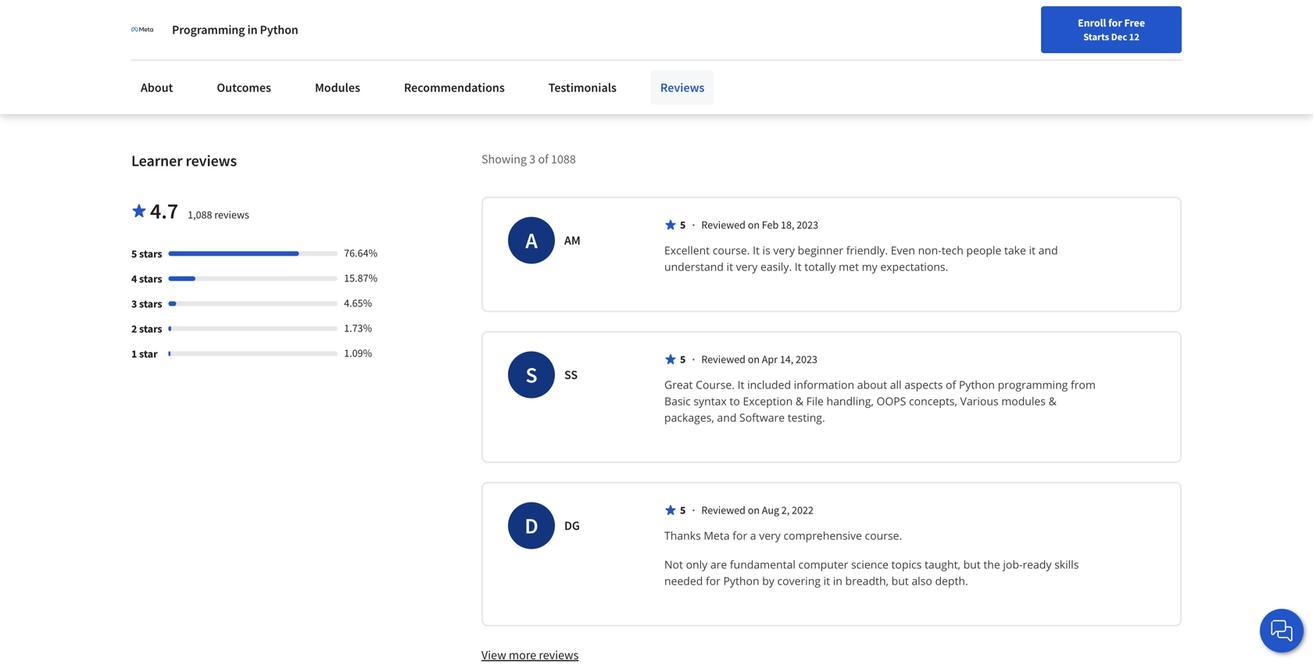 Task type: describe. For each thing, give the bounding box(es) containing it.
great
[[665, 377, 693, 392]]

reviewed on aug 2, 2022
[[702, 503, 814, 517]]

only
[[686, 557, 708, 572]]

aspects
[[905, 377, 943, 392]]

beginner
[[798, 243, 844, 257]]

skills inside ""i directly applied the concepts and skills i learned from my courses to an exciting new project at work.""
[[601, 12, 627, 28]]

coursera inside "when i need courses on topics that my university doesn't offer, coursera is one of the best places to go."
[[808, 31, 855, 46]]

go."
[[790, 50, 810, 65]]

syntax
[[694, 394, 727, 408]]

has
[[236, 31, 254, 46]]

2022
[[792, 503, 814, 517]]

for inside enroll for free starts dec 12
[[1109, 16, 1122, 30]]

than
[[1096, 31, 1120, 46]]

doesn't
[[737, 31, 777, 46]]

ss
[[564, 367, 578, 383]]

be
[[166, 12, 179, 28]]

1 vertical spatial for
[[733, 528, 748, 543]]

of inside "when i need courses on topics that my university doesn't offer, coursera is one of the best places to go."
[[683, 50, 694, 65]]

fits
[[328, 50, 344, 65]]

not only are fundamental computer science topics taught, but the job-ready skills needed for python by covering it in breadth, but also depth.
[[665, 557, 1082, 588]]

expectations.
[[881, 259, 949, 274]]

enroll
[[1078, 16, 1106, 30]]

learn for has
[[235, 50, 262, 65]]

university
[[683, 31, 735, 46]]

recommendations
[[404, 80, 505, 95]]

1 & from the left
[[796, 394, 804, 408]]

courses inside "to be able to take courses at my own pace and rhythm has been an amazing experience. i can learn whenever it fits my schedule and mood."
[[245, 12, 285, 28]]

thanks
[[665, 528, 701, 543]]

programming
[[172, 22, 245, 38]]

about link
[[131, 70, 182, 105]]

packages,
[[665, 410, 714, 425]]

76.64%
[[344, 246, 378, 260]]

enroll for free starts dec 12
[[1078, 16, 1145, 43]]

great course. it included information about all aspects of python programming from basic syntax to exception & file handling, oops concepts, various modules & packages, and software testing.
[[665, 377, 1099, 425]]

exception
[[743, 394, 793, 408]]

so
[[1019, 31, 1031, 46]]

to inside "learning isn't just about being better at your job: it's so much more than that. coursera allows me to learn without limits."
[[1057, 50, 1068, 65]]

basic
[[665, 394, 691, 408]]

i inside "to be able to take courses at my own pace and rhythm has been an amazing experience. i can learn whenever it fits my schedule and mood."
[[208, 50, 211, 65]]

modules
[[315, 80, 360, 95]]

2,
[[782, 503, 790, 517]]

comprehensive
[[784, 528, 862, 543]]

i inside "when i need courses on topics that my university doesn't offer, coursera is one of the best places to go."
[[721, 12, 724, 28]]

0 vertical spatial in
[[247, 22, 258, 38]]

showing
[[482, 151, 527, 167]]

5 up 4
[[131, 247, 137, 261]]

pace
[[145, 31, 170, 46]]

and inside ""i directly applied the concepts and skills i learned from my courses to an exciting new project at work.""
[[578, 12, 598, 28]]

4
[[131, 272, 137, 286]]

people
[[967, 243, 1002, 257]]

amazing
[[301, 31, 346, 46]]

reviews link
[[651, 70, 714, 105]]

it for s
[[738, 377, 745, 392]]

your
[[952, 31, 976, 46]]

is inside "when i need courses on topics that my university doesn't offer, coursera is one of the best places to go."
[[858, 31, 866, 46]]

and up the experience. at the top of the page
[[173, 31, 193, 46]]

meta image
[[131, 19, 153, 41]]

that.
[[1122, 31, 1147, 46]]

"learning
[[952, 12, 1003, 28]]

reviewed on apr 14, 2023
[[702, 352, 818, 366]]

job-
[[1003, 557, 1023, 572]]

chat with us image
[[1270, 618, 1295, 643]]

various
[[960, 394, 999, 408]]

concepts
[[529, 12, 576, 28]]

reviews for learner reviews
[[186, 151, 237, 170]]

4.65%
[[344, 296, 372, 310]]

i inside ""i directly applied the concepts and skills i learned from my courses to an exciting new project at work.""
[[414, 31, 418, 46]]

2023 for a
[[797, 218, 819, 232]]

am
[[564, 232, 581, 248]]

on for a
[[748, 218, 760, 232]]

english
[[1013, 18, 1051, 33]]

take inside the excellent course. it is very beginner friendly. even non-tech people take it and understand it very easily. it totally met my expectations.
[[1005, 243, 1026, 257]]

oops
[[877, 394, 906, 408]]

my inside the excellent course. it is very beginner friendly. even non-tech people take it and understand it very easily. it totally met my expectations.
[[862, 259, 878, 274]]

python inside the great course. it included information about all aspects of python programming from basic syntax to exception & file handling, oops concepts, various modules & packages, and software testing.
[[959, 377, 995, 392]]

best
[[716, 50, 738, 65]]

free
[[1124, 16, 1145, 30]]

from inside ""i directly applied the concepts and skills i learned from my courses to an exciting new project at work.""
[[462, 31, 488, 46]]

show notifications image
[[1102, 20, 1121, 38]]

being
[[1086, 12, 1115, 28]]

job:
[[978, 31, 998, 46]]

4.7
[[150, 197, 178, 224]]

topics inside "when i need courses on topics that my university doesn't offer, coursera is one of the best places to go."
[[814, 12, 846, 28]]

it's
[[1001, 31, 1016, 46]]

my down the experience. at the top of the page
[[145, 68, 162, 84]]

ready
[[1023, 557, 1052, 572]]

5 for s
[[680, 352, 686, 366]]

covering
[[777, 573, 821, 588]]

project
[[439, 50, 476, 65]]

learn for more
[[1070, 50, 1097, 65]]

reviewed for s
[[702, 352, 746, 366]]

stars for 4 stars
[[139, 272, 162, 286]]

python inside not only are fundamental computer science topics taught, but the job-ready skills needed for python by covering it in breadth, but also depth.
[[724, 573, 760, 588]]

reviews
[[661, 80, 705, 95]]

me
[[1038, 50, 1054, 65]]

about
[[141, 80, 173, 95]]

course.
[[696, 377, 735, 392]]

"to be able to take courses at my own pace and rhythm has been an amazing experience. i can learn whenever it fits my schedule and mood."
[[145, 12, 346, 84]]

skills inside not only are fundamental computer science topics taught, but the job-ready skills needed for python by covering it in breadth, but also depth.
[[1055, 557, 1079, 572]]

to inside the great course. it included information about all aspects of python programming from basic syntax to exception & file handling, oops concepts, various modules & packages, and software testing.
[[730, 394, 740, 408]]

"i
[[414, 12, 423, 28]]

whenever
[[264, 50, 316, 65]]

learner reviews
[[131, 151, 237, 170]]

2023 for s
[[796, 352, 818, 366]]

coursera inside "learning isn't just about being better at your job: it's so much more than that. coursera allows me to learn without limits."
[[952, 50, 999, 65]]

excellent course. it is very beginner friendly. even non-tech people take it and understand it very easily. it totally met my expectations.
[[665, 243, 1061, 274]]

excellent
[[665, 243, 710, 257]]

"to
[[145, 12, 163, 28]]

reviewed for a
[[702, 218, 746, 232]]

my left own
[[300, 12, 316, 28]]

fundamental
[[730, 557, 796, 572]]

also
[[912, 573, 933, 588]]

need
[[727, 12, 753, 28]]

course. inside the excellent course. it is very beginner friendly. even non-tech people take it and understand it very easily. it totally met my expectations.
[[713, 243, 750, 257]]

computer
[[799, 557, 849, 572]]



Task type: locate. For each thing, give the bounding box(es) containing it.
1 horizontal spatial an
[[565, 31, 578, 46]]

1 horizontal spatial i
[[414, 31, 418, 46]]

5 up thanks
[[680, 503, 686, 517]]

& down programming
[[1049, 394, 1057, 408]]

my inside ""i directly applied the concepts and skills i learned from my courses to an exciting new project at work.""
[[490, 31, 506, 46]]

1 vertical spatial i
[[414, 31, 418, 46]]

it inside the great course. it included information about all aspects of python programming from basic syntax to exception & file handling, oops concepts, various modules & packages, and software testing.
[[738, 377, 745, 392]]

topics
[[814, 12, 846, 28], [892, 557, 922, 572]]

1 vertical spatial is
[[763, 243, 771, 257]]

1 vertical spatial python
[[959, 377, 995, 392]]

at inside "learning isn't just about being better at your job: it's so much more than that. coursera allows me to learn without limits."
[[1152, 12, 1162, 28]]

the down university
[[696, 50, 713, 65]]

5 stars
[[131, 247, 162, 261]]

1 horizontal spatial about
[[1052, 12, 1083, 28]]

2 stars
[[131, 322, 162, 336]]

1 vertical spatial of
[[538, 151, 549, 167]]

and right people
[[1039, 243, 1058, 257]]

0 vertical spatial of
[[683, 50, 694, 65]]

2023 right 14,
[[796, 352, 818, 366]]

easily.
[[761, 259, 792, 274]]

for up dec
[[1109, 16, 1122, 30]]

1 horizontal spatial of
[[683, 50, 694, 65]]

2023 right 18,
[[797, 218, 819, 232]]

0 horizontal spatial about
[[857, 377, 887, 392]]

applied
[[467, 12, 507, 28]]

15.87%
[[344, 271, 378, 285]]

courses up work."
[[509, 31, 549, 46]]

for inside not only are fundamental computer science topics taught, but the job-ready skills needed for python by covering it in breadth, but also depth.
[[706, 573, 721, 588]]

3 reviewed from the top
[[702, 503, 746, 517]]

it
[[753, 243, 760, 257], [795, 259, 802, 274], [738, 377, 745, 392]]

0 vertical spatial 3
[[529, 151, 536, 167]]

about inside the great course. it included information about all aspects of python programming from basic syntax to exception & file handling, oops concepts, various modules & packages, and software testing.
[[857, 377, 887, 392]]

course.
[[713, 243, 750, 257], [865, 528, 902, 543]]

0 horizontal spatial take
[[220, 12, 242, 28]]

0 vertical spatial take
[[220, 12, 242, 28]]

1 horizontal spatial topics
[[892, 557, 922, 572]]

5 up excellent
[[680, 218, 686, 232]]

non-
[[918, 243, 942, 257]]

and down can
[[214, 68, 234, 84]]

1 horizontal spatial coursera
[[952, 50, 999, 65]]

courses
[[245, 12, 285, 28], [755, 12, 795, 28], [509, 31, 549, 46]]

1 vertical spatial take
[[1005, 243, 1026, 257]]

dec
[[1111, 30, 1127, 43]]

about up more
[[1052, 12, 1083, 28]]

2 vertical spatial for
[[706, 573, 721, 588]]

on inside "when i need courses on topics that my university doesn't offer, coursera is one of the best places to go."
[[798, 12, 811, 28]]

offer,
[[779, 31, 806, 46]]

0 vertical spatial but
[[964, 557, 981, 572]]

it inside "to be able to take courses at my own pace and rhythm has been an amazing experience. i can learn whenever it fits my schedule and mood."
[[318, 50, 325, 65]]

topics up also
[[892, 557, 922, 572]]

1 vertical spatial 3
[[131, 297, 137, 311]]

learn inside "learning isn't just about being better at your job: it's so much more than that. coursera allows me to learn without limits."
[[1070, 50, 1097, 65]]

very right a at the right bottom of page
[[759, 528, 781, 543]]

but
[[964, 557, 981, 572], [892, 573, 909, 588]]

2 horizontal spatial courses
[[755, 12, 795, 28]]

0 horizontal spatial an
[[286, 31, 299, 46]]

0 vertical spatial 2023
[[797, 218, 819, 232]]

3 right showing
[[529, 151, 536, 167]]

courses inside ""i directly applied the concepts and skills i learned from my courses to an exciting new project at work.""
[[509, 31, 549, 46]]

5 up "great"
[[680, 352, 686, 366]]

stars for 5 stars
[[139, 247, 162, 261]]

at up the whenever
[[287, 12, 298, 28]]

1 star
[[131, 347, 158, 361]]

a
[[750, 528, 756, 543]]

1 vertical spatial course.
[[865, 528, 902, 543]]

1 horizontal spatial in
[[833, 573, 843, 588]]

of up 'concepts,'
[[946, 377, 956, 392]]

0 horizontal spatial coursera
[[808, 31, 855, 46]]

take right people
[[1005, 243, 1026, 257]]

1 an from the left
[[286, 31, 299, 46]]

to right 'syntax'
[[730, 394, 740, 408]]

learner
[[131, 151, 183, 170]]

on left the feb at right
[[748, 218, 760, 232]]

coursera up limits."
[[952, 50, 999, 65]]

0 horizontal spatial it
[[738, 377, 745, 392]]

2 horizontal spatial of
[[946, 377, 956, 392]]

reviews right 1,088
[[214, 207, 249, 222]]

2 reviewed from the top
[[702, 352, 746, 366]]

at inside "to be able to take courses at my own pace and rhythm has been an amazing experience. i can learn whenever it fits my schedule and mood."
[[287, 12, 298, 28]]

exciting
[[580, 31, 621, 46]]

2 horizontal spatial the
[[984, 557, 1000, 572]]

to down "concepts"
[[551, 31, 562, 46]]

it right people
[[1029, 243, 1036, 257]]

2 horizontal spatial it
[[795, 259, 802, 274]]

1.09%
[[344, 346, 372, 360]]

of inside the great course. it included information about all aspects of python programming from basic syntax to exception & file handling, oops concepts, various modules & packages, and software testing.
[[946, 377, 956, 392]]

experience.
[[145, 50, 205, 65]]

1 vertical spatial from
[[1071, 377, 1096, 392]]

1 horizontal spatial skills
[[1055, 557, 1079, 572]]

1 horizontal spatial the
[[696, 50, 713, 65]]

own
[[319, 12, 342, 28]]

the inside ""i directly applied the concepts and skills i learned from my courses to an exciting new project at work.""
[[509, 12, 527, 28]]

file
[[807, 394, 824, 408]]

and up the exciting
[[578, 12, 598, 28]]

0 horizontal spatial i
[[208, 50, 211, 65]]

is left one at the top right of the page
[[858, 31, 866, 46]]

to inside "when i need courses on topics that my university doesn't offer, coursera is one of the best places to go."
[[777, 50, 787, 65]]

python down "fundamental"
[[724, 573, 760, 588]]

very left easily.
[[736, 259, 758, 274]]

take
[[220, 12, 242, 28], [1005, 243, 1026, 257]]

skills up the exciting
[[601, 12, 627, 28]]

on left apr
[[748, 352, 760, 366]]

0 horizontal spatial in
[[247, 22, 258, 38]]

2023
[[797, 218, 819, 232], [796, 352, 818, 366]]

0 horizontal spatial the
[[509, 12, 527, 28]]

1.73%
[[344, 321, 372, 335]]

the right applied
[[509, 12, 527, 28]]

0 horizontal spatial is
[[763, 243, 771, 257]]

0 horizontal spatial but
[[892, 573, 909, 588]]

2 vertical spatial of
[[946, 377, 956, 392]]

1 horizontal spatial python
[[724, 573, 760, 588]]

it right course.
[[738, 377, 745, 392]]

0 horizontal spatial 3
[[131, 297, 137, 311]]

reviewed on feb 18, 2023
[[702, 218, 819, 232]]

the inside "when i need courses on topics that my university doesn't offer, coursera is one of the best places to go."
[[696, 50, 713, 65]]

stars right 2
[[139, 322, 162, 336]]

to inside ""i directly applied the concepts and skills i learned from my courses to an exciting new project at work.""
[[551, 31, 562, 46]]

testimonials
[[549, 80, 617, 95]]

1 vertical spatial in
[[833, 573, 843, 588]]

mood."
[[236, 68, 274, 84]]

1 vertical spatial the
[[696, 50, 713, 65]]

my down friendly.
[[862, 259, 878, 274]]

2 & from the left
[[1049, 394, 1057, 408]]

0 horizontal spatial python
[[260, 22, 298, 38]]

reviewed up meta
[[702, 503, 746, 517]]

0 vertical spatial skills
[[601, 12, 627, 28]]

for down are
[[706, 573, 721, 588]]

coursera
[[808, 31, 855, 46], [952, 50, 999, 65]]

programming in python
[[172, 22, 298, 38]]

on left aug
[[748, 503, 760, 517]]

dg
[[564, 518, 580, 533]]

new
[[414, 50, 436, 65]]

breadth,
[[845, 573, 889, 588]]

2 vertical spatial the
[[984, 557, 1000, 572]]

can
[[214, 50, 232, 65]]

course. up science
[[865, 528, 902, 543]]

2 vertical spatial very
[[759, 528, 781, 543]]

1 horizontal spatial &
[[1049, 394, 1057, 408]]

about inside "learning isn't just about being better at your job: it's so much more than that. coursera allows me to learn without limits."
[[1052, 12, 1083, 28]]

the
[[509, 12, 527, 28], [696, 50, 713, 65], [984, 557, 1000, 572]]

1 horizontal spatial but
[[964, 557, 981, 572]]

to right me
[[1057, 50, 1068, 65]]

i left can
[[208, 50, 211, 65]]

is up easily.
[[763, 243, 771, 257]]

about left all
[[857, 377, 887, 392]]

1 horizontal spatial learn
[[1070, 50, 1097, 65]]

1 vertical spatial reviews
[[214, 207, 249, 222]]

stars down 4 stars on the top left of the page
[[139, 297, 162, 311]]

d
[[525, 512, 538, 539]]

an down "concepts"
[[565, 31, 578, 46]]

in right rhythm on the top left of page
[[247, 22, 258, 38]]

is
[[858, 31, 866, 46], [763, 243, 771, 257]]

coursera down the that
[[808, 31, 855, 46]]

just
[[1031, 12, 1050, 28]]

it inside not only are fundamental computer science topics taught, but the job-ready skills needed for python by covering it in breadth, but also depth.
[[824, 573, 830, 588]]

and inside the great course. it included information about all aspects of python programming from basic syntax to exception & file handling, oops concepts, various modules & packages, and software testing.
[[717, 410, 737, 425]]

for
[[1109, 16, 1122, 30], [733, 528, 748, 543], [706, 573, 721, 588]]

taught,
[[925, 557, 961, 572]]

0 horizontal spatial learn
[[235, 50, 262, 65]]

from inside the great course. it included information about all aspects of python programming from basic syntax to exception & file handling, oops concepts, various modules & packages, and software testing.
[[1071, 377, 1096, 392]]

english button
[[985, 0, 1080, 51]]

at left work."
[[478, 50, 489, 65]]

courses inside "when i need courses on topics that my university doesn't offer, coursera is one of the best places to go."
[[755, 12, 795, 28]]

0 vertical spatial python
[[260, 22, 298, 38]]

very for is
[[773, 243, 795, 257]]

1 stars from the top
[[139, 247, 162, 261]]

0 horizontal spatial at
[[287, 12, 298, 28]]

0 horizontal spatial topics
[[814, 12, 846, 28]]

2 vertical spatial python
[[724, 573, 760, 588]]

learn down has
[[235, 50, 262, 65]]

very for a
[[759, 528, 781, 543]]

5 for a
[[680, 218, 686, 232]]

2 vertical spatial it
[[738, 377, 745, 392]]

"i directly applied the concepts and skills i learned from my courses to an exciting new project at work."
[[414, 12, 627, 65]]

1 vertical spatial reviewed
[[702, 352, 746, 366]]

learn inside "to be able to take courses at my own pace and rhythm has been an amazing experience. i can learn whenever it fits my schedule and mood."
[[235, 50, 262, 65]]

s
[[526, 361, 538, 388]]

course. down reviewed on feb 18, 2023
[[713, 243, 750, 257]]

very up easily.
[[773, 243, 795, 257]]

recommendations link
[[395, 70, 514, 105]]

learn
[[235, 50, 262, 65], [1070, 50, 1097, 65]]

is inside the excellent course. it is very beginner friendly. even non-tech people take it and understand it very easily. it totally met my expectations.
[[763, 243, 771, 257]]

0 horizontal spatial of
[[538, 151, 549, 167]]

testimonials link
[[539, 70, 626, 105]]

5 for d
[[680, 503, 686, 517]]

showing 3 of 1088
[[482, 151, 576, 167]]

courses up been
[[245, 12, 285, 28]]

on for d
[[748, 503, 760, 517]]

starts
[[1084, 30, 1110, 43]]

at for courses
[[287, 12, 298, 28]]

python up various
[[959, 377, 995, 392]]

stars for 2 stars
[[139, 322, 162, 336]]

at inside ""i directly applied the concepts and skills i learned from my courses to an exciting new project at work.""
[[478, 50, 489, 65]]

from right programming
[[1071, 377, 1096, 392]]

2 horizontal spatial python
[[959, 377, 995, 392]]

an up the whenever
[[286, 31, 299, 46]]

and
[[578, 12, 598, 28], [173, 31, 193, 46], [214, 68, 234, 84], [1039, 243, 1058, 257], [717, 410, 737, 425]]

of
[[683, 50, 694, 65], [538, 151, 549, 167], [946, 377, 956, 392]]

1 horizontal spatial courses
[[509, 31, 549, 46]]

from
[[462, 31, 488, 46], [1071, 377, 1096, 392]]

it down reviewed on feb 18, 2023
[[753, 243, 760, 257]]

& left file
[[796, 394, 804, 408]]

1 vertical spatial coursera
[[952, 50, 999, 65]]

topics left the that
[[814, 12, 846, 28]]

been
[[257, 31, 283, 46]]

meta
[[704, 528, 730, 543]]

able
[[182, 12, 204, 28]]

0 horizontal spatial for
[[706, 573, 721, 588]]

1,088 reviews
[[188, 207, 249, 222]]

take inside "to be able to take courses at my own pace and rhythm has been an amazing experience. i can learn whenever it fits my schedule and mood."
[[220, 12, 242, 28]]

topics inside not only are fundamental computer science topics taught, but the job-ready skills needed for python by covering it in breadth, but also depth.
[[892, 557, 922, 572]]

0 vertical spatial reviews
[[186, 151, 237, 170]]

1 vertical spatial about
[[857, 377, 887, 392]]

2 horizontal spatial for
[[1109, 16, 1122, 30]]

for left a at the right bottom of page
[[733, 528, 748, 543]]

None search field
[[223, 10, 598, 41]]

0 horizontal spatial course.
[[713, 243, 750, 257]]

without
[[1099, 50, 1140, 65]]

1 horizontal spatial at
[[478, 50, 489, 65]]

that
[[848, 12, 870, 28]]

of left '1088'
[[538, 151, 549, 167]]

0 vertical spatial about
[[1052, 12, 1083, 28]]

information
[[794, 377, 855, 392]]

0 vertical spatial the
[[509, 12, 527, 28]]

star
[[139, 347, 158, 361]]

reviews for 1,088 reviews
[[214, 207, 249, 222]]

2 vertical spatial reviewed
[[702, 503, 746, 517]]

an inside "to be able to take courses at my own pace and rhythm has been an amazing experience. i can learn whenever it fits my schedule and mood."
[[286, 31, 299, 46]]

0 vertical spatial i
[[721, 12, 724, 28]]

from down applied
[[462, 31, 488, 46]]

1 vertical spatial it
[[795, 259, 802, 274]]

0 vertical spatial for
[[1109, 16, 1122, 30]]

it right easily.
[[795, 259, 802, 274]]

0 vertical spatial from
[[462, 31, 488, 46]]

1 vertical spatial skills
[[1055, 557, 1079, 572]]

even
[[891, 243, 915, 257]]

it for a
[[753, 243, 760, 257]]

0 vertical spatial course.
[[713, 243, 750, 257]]

reviews right the learner
[[186, 151, 237, 170]]

totally
[[805, 259, 836, 274]]

0 vertical spatial topics
[[814, 12, 846, 28]]

reviewed up excellent
[[702, 218, 746, 232]]

the inside not only are fundamental computer science topics taught, but the job-ready skills needed for python by covering it in breadth, but also depth.
[[984, 557, 1000, 572]]

i down ""i"
[[414, 31, 418, 46]]

0 vertical spatial very
[[773, 243, 795, 257]]

but left also
[[892, 573, 909, 588]]

at right free
[[1152, 12, 1162, 28]]

1 vertical spatial 2023
[[796, 352, 818, 366]]

4 stars from the top
[[139, 322, 162, 336]]

take up has
[[220, 12, 242, 28]]

2 stars from the top
[[139, 272, 162, 286]]

it right understand
[[727, 259, 733, 274]]

i left the need
[[721, 12, 724, 28]]

0 horizontal spatial &
[[796, 394, 804, 408]]

in inside not only are fundamental computer science topics taught, but the job-ready skills needed for python by covering it in breadth, but also depth.
[[833, 573, 843, 588]]

2 vertical spatial i
[[208, 50, 211, 65]]

reviewed for d
[[702, 503, 746, 517]]

"when i need courses on topics that my university doesn't offer, coursera is one of the best places to go."
[[683, 12, 888, 65]]

1 horizontal spatial course.
[[865, 528, 902, 543]]

to left go."
[[777, 50, 787, 65]]

to
[[207, 12, 217, 28], [551, 31, 562, 46], [777, 50, 787, 65], [1057, 50, 1068, 65], [730, 394, 740, 408]]

my up one at the top right of the page
[[872, 12, 888, 28]]

my inside "when i need courses on topics that my university doesn't offer, coursera is one of the best places to go."
[[872, 12, 888, 28]]

python up the whenever
[[260, 22, 298, 38]]

directly
[[425, 12, 465, 28]]

3 stars from the top
[[139, 297, 162, 311]]

by
[[762, 573, 775, 588]]

an inside ""i directly applied the concepts and skills i learned from my courses to an exciting new project at work.""
[[565, 31, 578, 46]]

in down computer
[[833, 573, 843, 588]]

and down 'syntax'
[[717, 410, 737, 425]]

of down university
[[683, 50, 694, 65]]

but up depth.
[[964, 557, 981, 572]]

0 vertical spatial it
[[753, 243, 760, 257]]

1 horizontal spatial is
[[858, 31, 866, 46]]

skills right ready
[[1055, 557, 1079, 572]]

not
[[665, 557, 683, 572]]

2 learn from the left
[[1070, 50, 1097, 65]]

stars right 4
[[139, 272, 162, 286]]

testing.
[[788, 410, 825, 425]]

my up work."
[[490, 31, 506, 46]]

the left job-
[[984, 557, 1000, 572]]

4 stars
[[131, 272, 162, 286]]

it down computer
[[824, 573, 830, 588]]

0 vertical spatial is
[[858, 31, 866, 46]]

friendly.
[[846, 243, 888, 257]]

to inside "to be able to take courses at my own pace and rhythm has been an amazing experience. i can learn whenever it fits my schedule and mood."
[[207, 12, 217, 28]]

1 horizontal spatial from
[[1071, 377, 1096, 392]]

reviewed up course.
[[702, 352, 746, 366]]

stars for 3 stars
[[139, 297, 162, 311]]

in
[[247, 22, 258, 38], [833, 573, 843, 588]]

2 horizontal spatial at
[[1152, 12, 1162, 28]]

2 horizontal spatial i
[[721, 12, 724, 28]]

1 vertical spatial very
[[736, 259, 758, 274]]

1 reviewed from the top
[[702, 218, 746, 232]]

0 vertical spatial reviewed
[[702, 218, 746, 232]]

stars up 4 stars on the top left of the page
[[139, 247, 162, 261]]

0 horizontal spatial skills
[[601, 12, 627, 28]]

courses up offer,
[[755, 12, 795, 28]]

at for better
[[1152, 12, 1162, 28]]

to up rhythm on the top left of page
[[207, 12, 217, 28]]

"learning isn't just about being better at your job: it's so much more than that. coursera allows me to learn without limits."
[[952, 12, 1162, 84]]

1 vertical spatial but
[[892, 573, 909, 588]]

1 learn from the left
[[235, 50, 262, 65]]

1 horizontal spatial it
[[753, 243, 760, 257]]

1
[[131, 347, 137, 361]]

all
[[890, 377, 902, 392]]

and inside the excellent course. it is very beginner friendly. even non-tech people take it and understand it very easily. it totally met my expectations.
[[1039, 243, 1058, 257]]

0 horizontal spatial from
[[462, 31, 488, 46]]

on for s
[[748, 352, 760, 366]]

0 horizontal spatial courses
[[245, 12, 285, 28]]

apr
[[762, 352, 778, 366]]

on up offer,
[[798, 12, 811, 28]]

learn down more
[[1070, 50, 1097, 65]]

3 up 2
[[131, 297, 137, 311]]

1 vertical spatial topics
[[892, 557, 922, 572]]

it left 'fits'
[[318, 50, 325, 65]]

1 horizontal spatial for
[[733, 528, 748, 543]]

1 horizontal spatial 3
[[529, 151, 536, 167]]

2 an from the left
[[565, 31, 578, 46]]

5
[[680, 218, 686, 232], [131, 247, 137, 261], [680, 352, 686, 366], [680, 503, 686, 517]]



Task type: vqa. For each thing, say whether or not it's contained in the screenshot.
'apply' corresponding to the leftmost Apply button
no



